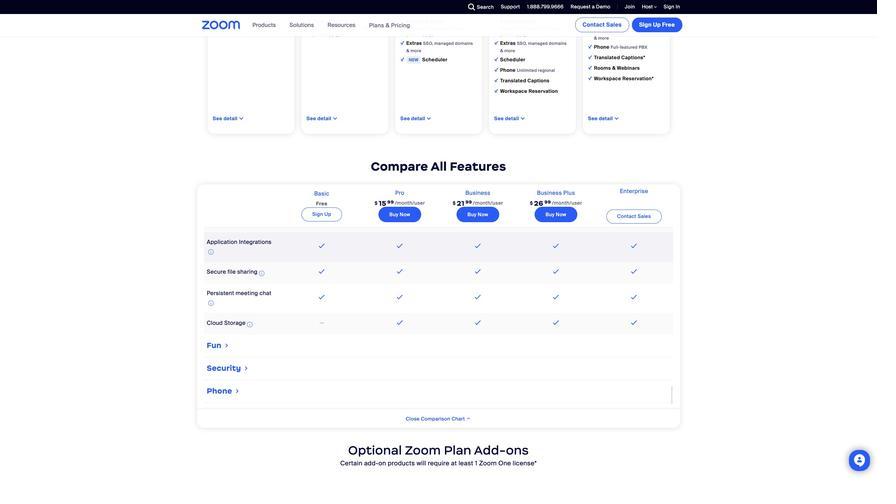 Task type: describe. For each thing, give the bounding box(es) containing it.
application integrations image
[[208, 248, 214, 256]]

buy for 15
[[390, 211, 399, 218]]

add-
[[364, 459, 379, 468]]

resources button
[[328, 14, 359, 36]]

integrations
[[239, 238, 272, 246]]

0 vertical spatial zoom
[[405, 443, 441, 458]]

least
[[459, 459, 474, 468]]

managed for scheduler
[[435, 41, 454, 46]]

features
[[450, 159, 507, 174]]

solutions
[[290, 21, 314, 29]]

file
[[228, 268, 236, 275]]

fun
[[207, 341, 222, 350]]

pricing
[[391, 22, 411, 29]]

persistent meeting chat
[[207, 289, 272, 297]]

include image for cloud storage 10gb
[[495, 19, 499, 23]]

plans
[[369, 22, 384, 29]]

search
[[477, 4, 494, 10]]

cloud storage application
[[207, 319, 254, 329]]

sign up free
[[640, 21, 675, 28]]

business for business plus
[[537, 189, 562, 196]]

1 horizontal spatial sso,
[[517, 41, 528, 46]]

99 for 15
[[388, 199, 394, 205]]

zoom logo image
[[202, 21, 240, 29]]

1 vertical spatial sales
[[638, 213, 652, 219]]

chat
[[260, 289, 272, 297]]

1 for third include image from the right
[[361, 26, 363, 31]]

year for cloud storage 10gb
[[552, 26, 561, 31]]

1 inside optional zoom plan add-ons certain add-on products will require at least 1 zoom one license*
[[475, 459, 478, 468]]

see detail for cloud storage 5gb
[[401, 115, 426, 122]]

buy for 21
[[468, 211, 477, 218]]

$15.99 per month per user element
[[375, 196, 425, 211]]

$ for 26
[[530, 200, 533, 206]]

meetings navigation
[[574, 14, 684, 34]]

now for 26
[[556, 211, 567, 218]]

host
[[643, 4, 655, 10]]

domains for full-
[[643, 28, 661, 34]]

translated captions
[[501, 77, 550, 84]]

plus
[[564, 189, 576, 196]]

sign for sign up free
[[640, 21, 652, 28]]

see detail button for cloud storage 10gb
[[495, 115, 520, 122]]

up for sign up
[[325, 211, 331, 217]]

products button
[[253, 14, 279, 36]]

/month/user for 21
[[473, 200, 504, 206]]

sign up free button
[[632, 18, 683, 32]]

/month/user for 15
[[395, 200, 425, 206]]

security cell
[[204, 360, 674, 377]]

26
[[534, 199, 544, 207]]

one
[[499, 459, 512, 468]]

apply) for cloud storage 5gb
[[421, 32, 434, 37]]

application integrations
[[207, 238, 272, 246]]

sso, for scheduler
[[424, 41, 434, 46]]

1 horizontal spatial domains
[[549, 41, 567, 46]]

translated captions*
[[595, 54, 646, 61]]

5 detail from the left
[[599, 115, 613, 122]]

extras for phone
[[595, 27, 611, 34]]

$ 15 99 /month/user
[[375, 199, 425, 207]]

$ for 15
[[375, 200, 378, 206]]

reservation
[[529, 88, 558, 94]]

ons
[[506, 443, 529, 458]]

phone full-featured pbx
[[595, 44, 648, 50]]

see for cloud storage 5gb
[[401, 115, 410, 122]]

fun cell
[[204, 337, 674, 354]]

1.888.799.9666
[[527, 4, 564, 10]]

ok image for cloud storage
[[401, 9, 405, 13]]

1 for include image corresponding to cloud storage 10gb
[[549, 26, 551, 31]]

product information navigation
[[247, 14, 416, 37]]

webinars
[[618, 65, 640, 71]]

require
[[428, 459, 450, 468]]

1 horizontal spatial managed
[[529, 41, 548, 46]]

1 premium from the left
[[323, 26, 342, 31]]

workspace reservation*
[[595, 75, 654, 82]]

plans & pricing
[[369, 22, 411, 29]]

add-
[[475, 443, 506, 458]]

detail for cloud storage 10gb
[[506, 115, 520, 122]]

enterprise
[[620, 188, 649, 195]]

license*
[[513, 459, 537, 468]]

see detail button for essential apps free premium apps for 1 year (terms apply)
[[307, 115, 332, 122]]

products
[[388, 459, 415, 468]]

see detail button for cloud storage 5gb
[[401, 115, 426, 122]]

translated for translated captions
[[501, 77, 527, 84]]

buy now for 21
[[468, 211, 489, 218]]

optional
[[349, 443, 402, 458]]

workspace for rooms
[[595, 75, 622, 82]]

1 horizontal spatial more
[[505, 48, 516, 54]]

free inside button
[[663, 21, 675, 28]]

1 essential apps free premium apps for 1 year (terms apply) from the left
[[313, 18, 373, 37]]

$ 26 99 /month/user
[[530, 199, 583, 207]]

1 see detail from the left
[[213, 115, 238, 122]]

persistent meeting chat application
[[207, 289, 272, 307]]

close
[[406, 416, 420, 422]]

1 cloud storage 5gb from the left
[[313, 8, 358, 14]]

premium for cloud storage 10gb
[[511, 26, 530, 31]]

products
[[253, 21, 276, 29]]

$26.99 per month per user element
[[530, 196, 583, 211]]

support
[[501, 4, 520, 10]]

cloud up the pricing
[[407, 8, 421, 14]]

regional
[[539, 68, 556, 73]]

persistent
[[207, 289, 234, 297]]

sign for sign in
[[664, 4, 675, 10]]

cloud storage 10gb
[[501, 8, 548, 14]]

1 (terms from the left
[[313, 32, 326, 37]]

(terms for cloud storage 5gb
[[407, 32, 420, 37]]

join
[[625, 4, 636, 10]]

pbx
[[639, 44, 648, 50]]

ok image for scheduler
[[495, 57, 499, 61]]

1 horizontal spatial sso, managed domains & more
[[501, 41, 567, 54]]

1 apps from the left
[[337, 18, 349, 24]]

ok image for scheduler*
[[589, 7, 592, 11]]

sharing
[[237, 268, 258, 275]]

contact sales inside meetings navigation
[[583, 21, 622, 28]]

apps for cloud storage 5gb
[[437, 26, 447, 31]]

1 year from the left
[[364, 26, 373, 31]]

new scheduler
[[409, 56, 448, 63]]

solutions button
[[290, 14, 317, 36]]

secure file sharing application
[[207, 268, 266, 277]]

security
[[207, 363, 241, 373]]

comparison
[[421, 416, 451, 422]]

will
[[417, 459, 427, 468]]

sign for sign up
[[313, 211, 323, 217]]

compare
[[371, 159, 429, 174]]

sign up
[[313, 211, 331, 217]]

year for cloud storage 5gb
[[458, 26, 467, 31]]

& inside product information navigation
[[386, 22, 390, 29]]

host button
[[643, 4, 657, 10]]

plan
[[444, 443, 472, 458]]

ok image for extras
[[495, 41, 499, 45]]

apps for cloud storage 10gb
[[531, 26, 541, 31]]

phone unlimited regional
[[501, 67, 556, 73]]

essential for cloud storage 5gb
[[407, 18, 429, 24]]

contact sales inside 'application'
[[618, 213, 652, 219]]

sso, managed domains & more for full-
[[595, 28, 661, 41]]

managed for full-
[[623, 28, 642, 34]]

secure file sharing
[[207, 268, 258, 275]]

sign in
[[664, 4, 681, 10]]

in
[[676, 4, 681, 10]]

1 5gb from the left
[[349, 8, 358, 14]]

right image
[[224, 342, 230, 349]]

right image for security
[[244, 365, 249, 372]]

sign up link
[[302, 207, 342, 221]]

see detail for essential apps free premium apps for 1 year (terms apply)
[[307, 115, 332, 122]]

5 see from the left
[[589, 115, 598, 122]]

$ for 21
[[453, 200, 456, 206]]

banner containing contact sales
[[194, 14, 684, 37]]

extras for new
[[407, 40, 424, 46]]

see detail for cloud storage 10gb
[[495, 115, 520, 122]]

now for 15
[[400, 211, 411, 218]]

pro
[[396, 189, 405, 196]]

1 apply) from the left
[[327, 32, 340, 37]]

cloud storage unlimited
[[595, 17, 651, 23]]

1 see detail button from the left
[[213, 115, 238, 122]]



Task type: locate. For each thing, give the bounding box(es) containing it.
zoom up the will on the bottom left of page
[[405, 443, 441, 458]]

include image left 'resources'
[[307, 19, 311, 23]]

3 premium from the left
[[511, 26, 530, 31]]

scheduler right new
[[423, 56, 448, 63]]

1 now from the left
[[400, 211, 411, 218]]

translated up "rooms"
[[595, 54, 621, 61]]

1 horizontal spatial premium
[[417, 26, 436, 31]]

99 inside $ 15 99 /month/user
[[388, 199, 394, 205]]

apps down 10gb
[[531, 26, 541, 31]]

cloud up product information navigation
[[313, 8, 327, 14]]

premium right 'solutions' 'dropdown button'
[[323, 26, 342, 31]]

contact sales link inside meetings navigation
[[576, 18, 630, 32]]

ok image for phone
[[495, 68, 499, 72]]

cloud storage
[[207, 319, 246, 327]]

3 apps from the left
[[525, 18, 537, 24]]

sso, for full-
[[611, 28, 621, 34]]

now
[[400, 211, 411, 218], [478, 211, 489, 218], [556, 211, 567, 218]]

2 buy now link from the left
[[457, 207, 500, 222]]

3 now from the left
[[556, 211, 567, 218]]

2 horizontal spatial apps
[[531, 26, 541, 31]]

0 vertical spatial sign
[[664, 4, 675, 10]]

1 horizontal spatial scheduler
[[501, 56, 526, 63]]

1 horizontal spatial sign
[[640, 21, 652, 28]]

cloud down persistent meeting chat icon
[[207, 319, 223, 327]]

ok image for workspace reservation
[[495, 89, 499, 93]]

2 horizontal spatial sign
[[664, 4, 675, 10]]

1 horizontal spatial zoom
[[479, 459, 497, 468]]

1 horizontal spatial up
[[654, 21, 661, 28]]

request a demo link
[[566, 0, 613, 14], [571, 4, 611, 10]]

1 horizontal spatial extras
[[501, 40, 517, 46]]

99 right 21
[[466, 199, 472, 205]]

search button
[[463, 0, 496, 14]]

1 horizontal spatial for
[[448, 26, 454, 31]]

0 vertical spatial contact
[[583, 21, 605, 28]]

basic free
[[314, 190, 330, 207]]

5gb left search button
[[443, 8, 452, 14]]

see detail button
[[213, 115, 238, 122], [307, 115, 332, 122], [401, 115, 426, 122], [495, 115, 520, 122], [589, 115, 613, 122]]

(terms down support
[[501, 32, 514, 37]]

0 horizontal spatial zoom
[[405, 443, 441, 458]]

/month/user
[[395, 200, 425, 206], [473, 200, 504, 206], [553, 200, 583, 206]]

/month/user right 21
[[473, 200, 504, 206]]

now down $ 21 99 /month/user
[[478, 211, 489, 218]]

0 horizontal spatial sign
[[313, 211, 323, 217]]

contact inside meetings navigation
[[583, 21, 605, 28]]

1.888.799.9666 button
[[522, 0, 566, 14], [527, 4, 564, 10]]

99 inside $ 21 99 /month/user
[[466, 199, 472, 205]]

2 premium from the left
[[417, 26, 436, 31]]

business up $ 21 99 /month/user
[[466, 189, 491, 196]]

full-
[[611, 44, 621, 50]]

3 $ from the left
[[530, 200, 533, 206]]

& up the phone unlimited regional
[[501, 48, 504, 54]]

on
[[379, 459, 387, 468]]

right image
[[244, 365, 249, 372], [235, 388, 240, 395]]

zoom
[[405, 443, 441, 458], [479, 459, 497, 468]]

1 /month/user from the left
[[395, 200, 425, 206]]

/month/user down plus
[[553, 200, 583, 206]]

buy now
[[390, 211, 411, 218], [468, 211, 489, 218], [546, 211, 567, 218]]

domains
[[643, 28, 661, 34], [455, 41, 473, 46], [549, 41, 567, 46]]

1 vertical spatial contact
[[618, 213, 637, 219]]

workspace down "rooms"
[[595, 75, 622, 82]]

4 see from the left
[[495, 115, 504, 122]]

/month/user inside $ 26 99 /month/user
[[553, 200, 583, 206]]

3 year from the left
[[552, 26, 561, 31]]

sso, managed domains & more up new scheduler at the top of the page
[[407, 41, 473, 54]]

detail
[[224, 115, 238, 122], [318, 115, 332, 122], [412, 115, 426, 122], [506, 115, 520, 122], [599, 115, 613, 122]]

now for 21
[[478, 211, 489, 218]]

2 horizontal spatial (terms
[[501, 32, 514, 37]]

phone for phone full-featured pbx
[[595, 44, 610, 50]]

0 horizontal spatial essential apps free premium apps for 1 year (terms apply)
[[313, 18, 373, 37]]

3 see detail button from the left
[[401, 115, 426, 122]]

(terms down the pricing
[[407, 32, 420, 37]]

2 horizontal spatial sso,
[[611, 28, 621, 34]]

sign inside sign up free button
[[640, 21, 652, 28]]

year down search button
[[458, 26, 467, 31]]

basic
[[314, 190, 330, 197]]

2 horizontal spatial apps
[[525, 18, 537, 24]]

/month/user for 26
[[553, 200, 583, 206]]

2 horizontal spatial more
[[599, 35, 610, 41]]

contact down enterprise
[[618, 213, 637, 219]]

1 buy now from the left
[[390, 211, 411, 218]]

1 for from the left
[[354, 26, 360, 31]]

1 horizontal spatial buy now link
[[457, 207, 500, 222]]

1 apps from the left
[[343, 26, 353, 31]]

featured
[[621, 44, 638, 50]]

translated down the phone unlimited regional
[[501, 77, 527, 84]]

workspace down the translated captions
[[501, 88, 528, 94]]

application integrations application
[[207, 238, 272, 256]]

(terms for cloud storage 10gb
[[501, 32, 514, 37]]

right image down security
[[235, 388, 240, 395]]

1 horizontal spatial cloud storage 5gb
[[407, 8, 452, 14]]

4 see detail from the left
[[495, 115, 520, 122]]

free left 'resources'
[[313, 26, 322, 31]]

sso, managed domains & more up the phone unlimited regional
[[501, 41, 567, 54]]

2 horizontal spatial essential apps free premium apps for 1 year (terms apply)
[[501, 18, 561, 37]]

2 see detail from the left
[[307, 115, 332, 122]]

2 horizontal spatial buy
[[546, 211, 555, 218]]

extras
[[595, 27, 611, 34], [407, 40, 424, 46], [501, 40, 517, 46]]

chart
[[452, 416, 465, 422]]

2 5gb from the left
[[443, 8, 452, 14]]

now down $15.99 per month per user element
[[400, 211, 411, 218]]

extras up the phone unlimited regional
[[501, 40, 517, 46]]

phone for phone
[[207, 386, 232, 396]]

1 for include image for cloud storage 5gb
[[455, 26, 457, 31]]

2 horizontal spatial include image
[[495, 19, 499, 23]]

2 horizontal spatial for
[[542, 26, 548, 31]]

captions
[[528, 77, 550, 84]]

1 horizontal spatial 99
[[466, 199, 472, 205]]

business for business
[[466, 189, 491, 196]]

up
[[654, 21, 661, 28], [325, 211, 331, 217]]

2 essential apps free premium apps for 1 year (terms apply) from the left
[[407, 18, 467, 37]]

99
[[388, 199, 394, 205], [466, 199, 472, 205], [545, 199, 552, 205]]

demo
[[597, 4, 611, 10]]

0 horizontal spatial 5gb
[[349, 8, 358, 14]]

application containing fun
[[204, 0, 674, 426]]

buy now link for 15
[[379, 207, 421, 222]]

1 horizontal spatial $
[[453, 200, 456, 206]]

1 horizontal spatial essential apps free premium apps for 1 year (terms apply)
[[407, 18, 467, 37]]

compare all features
[[371, 159, 507, 174]]

1 horizontal spatial phone
[[501, 67, 516, 73]]

1 horizontal spatial /month/user
[[473, 200, 504, 206]]

apply) up new scheduler at the top of the page
[[421, 32, 434, 37]]

0 horizontal spatial sales
[[607, 21, 622, 28]]

$ left '15'
[[375, 200, 378, 206]]

close comparison chart
[[406, 416, 467, 422]]

not included image
[[319, 319, 325, 327]]

workspace for translated
[[501, 88, 528, 94]]

2 /month/user from the left
[[473, 200, 504, 206]]

essential for cloud storage 10gb
[[501, 18, 523, 24]]

contact sales down scheduler*
[[583, 21, 622, 28]]

3 99 from the left
[[545, 199, 552, 205]]

optional zoom plan add-ons certain add-on products will require at least 1 zoom one license*
[[341, 443, 537, 468]]

0 vertical spatial contact sales link
[[576, 18, 630, 32]]

up for sign up free
[[654, 21, 661, 28]]

buy now link for 26
[[535, 207, 578, 222]]

/month/user inside $ 21 99 /month/user
[[473, 200, 504, 206]]

ok image for rooms & webinars
[[589, 66, 592, 70]]

& right "rooms"
[[613, 65, 616, 71]]

contact
[[583, 21, 605, 28], [618, 213, 637, 219]]

5 see detail from the left
[[589, 115, 613, 122]]

workspace
[[595, 75, 622, 82], [501, 88, 528, 94]]

premium right the pricing
[[417, 26, 436, 31]]

2 vertical spatial phone
[[207, 386, 232, 396]]

premium for cloud storage 5gb
[[417, 26, 436, 31]]

sso, down cloud storage unlimited
[[611, 28, 621, 34]]

2 buy from the left
[[468, 211, 477, 218]]

0 vertical spatial phone
[[595, 44, 610, 50]]

essential apps free premium apps for 1 year (terms apply) for cloud storage 5gb
[[407, 18, 467, 37]]

include image right plans
[[401, 19, 405, 23]]

3 apps from the left
[[531, 26, 541, 31]]

right image for phone
[[235, 388, 240, 395]]

right image inside security 'cell'
[[244, 365, 249, 372]]

3 detail from the left
[[412, 115, 426, 122]]

for for cloud storage 10gb
[[542, 26, 548, 31]]

phone left full-
[[595, 44, 610, 50]]

3 buy now from the left
[[546, 211, 567, 218]]

business plus
[[537, 189, 576, 196]]

business
[[466, 189, 491, 196], [537, 189, 562, 196]]

2 (terms from the left
[[407, 32, 420, 37]]

2 apps from the left
[[431, 18, 443, 24]]

translated
[[595, 54, 621, 61], [501, 77, 527, 84]]

0 horizontal spatial extras
[[407, 40, 424, 46]]

domains for scheduler
[[455, 41, 473, 46]]

2 horizontal spatial year
[[552, 26, 561, 31]]

1 horizontal spatial apply)
[[421, 32, 434, 37]]

99 right 26
[[545, 199, 552, 205]]

99 for 21
[[466, 199, 472, 205]]

1 buy now link from the left
[[379, 207, 421, 222]]

1 scheduler from the left
[[423, 56, 448, 63]]

sign down host at the top right
[[640, 21, 652, 28]]

0 horizontal spatial right image
[[235, 388, 240, 395]]

2 horizontal spatial domains
[[643, 28, 661, 34]]

0 horizontal spatial now
[[400, 211, 411, 218]]

0 horizontal spatial apps
[[343, 26, 353, 31]]

cloud storage 5gb up product information navigation
[[313, 8, 358, 14]]

apply) for cloud storage 10gb
[[515, 32, 528, 37]]

3 for from the left
[[542, 26, 548, 31]]

0 horizontal spatial phone
[[207, 386, 232, 396]]

unlimited inside cloud storage unlimited
[[631, 17, 651, 23]]

more up new
[[411, 48, 422, 54]]

phone cell
[[204, 383, 674, 400]]

unlimited up the translated captions
[[517, 68, 537, 73]]

2 horizontal spatial /month/user
[[553, 200, 583, 206]]

5 see detail button from the left
[[589, 115, 613, 122]]

banner
[[194, 14, 684, 37]]

$ 21 99 /month/user
[[453, 199, 504, 207]]

more up phone full-featured pbx
[[599, 35, 610, 41]]

0 horizontal spatial premium
[[323, 26, 342, 31]]

0 horizontal spatial /month/user
[[395, 200, 425, 206]]

up down host dropdown button at the top
[[654, 21, 661, 28]]

2 horizontal spatial sso, managed domains & more
[[595, 28, 661, 41]]

0 horizontal spatial unlimited
[[517, 68, 537, 73]]

scheduler
[[423, 56, 448, 63], [501, 56, 526, 63]]

2 horizontal spatial phone
[[595, 44, 610, 50]]

reservation*
[[623, 75, 654, 82]]

contact sales
[[583, 21, 622, 28], [618, 213, 652, 219]]

all
[[431, 159, 447, 174]]

at
[[451, 459, 457, 468]]

essential apps free premium apps for 1 year (terms apply)
[[313, 18, 373, 37], [407, 18, 467, 37], [501, 18, 561, 37]]

1
[[361, 26, 363, 31], [455, 26, 457, 31], [549, 26, 551, 31], [475, 459, 478, 468]]

right image inside phone cell
[[235, 388, 240, 395]]

0 horizontal spatial $
[[375, 200, 378, 206]]

managed down cloud storage unlimited
[[623, 28, 642, 34]]

2 horizontal spatial apply)
[[515, 32, 528, 37]]

$ left 26
[[530, 200, 533, 206]]

buy now down $15.99 per month per user element
[[390, 211, 411, 218]]

1 buy from the left
[[390, 211, 399, 218]]

3 see from the left
[[401, 115, 410, 122]]

for for cloud storage 5gb
[[448, 26, 454, 31]]

included image
[[317, 242, 327, 250], [474, 242, 483, 250], [630, 242, 639, 250], [317, 267, 327, 276], [474, 267, 483, 276], [474, 293, 483, 301], [396, 319, 405, 327], [630, 319, 639, 327]]

2 $ from the left
[[453, 200, 456, 206]]

0 vertical spatial contact sales
[[583, 21, 622, 28]]

free
[[663, 21, 675, 28], [313, 26, 322, 31], [407, 26, 416, 31], [501, 26, 510, 31], [316, 200, 328, 207]]

sign
[[664, 4, 675, 10], [640, 21, 652, 28], [313, 211, 323, 217]]

0 horizontal spatial apps
[[337, 18, 349, 24]]

phone inside cell
[[207, 386, 232, 396]]

0 horizontal spatial 99
[[388, 199, 394, 205]]

certain
[[341, 459, 363, 468]]

1 vertical spatial contact sales link
[[607, 210, 662, 224]]

0 vertical spatial unlimited
[[631, 17, 651, 23]]

buy now down $ 21 99 /month/user
[[468, 211, 489, 218]]

1 horizontal spatial buy now
[[468, 211, 489, 218]]

workspace reservation
[[501, 88, 558, 94]]

free down basic at top left
[[316, 200, 328, 207]]

business up $ 26 99 /month/user
[[537, 189, 562, 196]]

2 scheduler from the left
[[501, 56, 526, 63]]

0 vertical spatial right image
[[244, 365, 249, 372]]

4 detail from the left
[[506, 115, 520, 122]]

3 essential apps free premium apps for 1 year (terms apply) from the left
[[501, 18, 561, 37]]

0 horizontal spatial sso,
[[424, 41, 434, 46]]

rooms
[[595, 65, 611, 71]]

up inside button
[[654, 21, 661, 28]]

/month/user inside $ 15 99 /month/user
[[395, 200, 425, 206]]

& up new
[[407, 48, 410, 54]]

2 for from the left
[[448, 26, 454, 31]]

$ left 21
[[453, 200, 456, 206]]

sign left in on the top right of the page
[[664, 4, 675, 10]]

99 for 26
[[545, 199, 552, 205]]

99 right '15'
[[388, 199, 394, 205]]

5gb up resources dropdown button
[[349, 8, 358, 14]]

buy down $15.99 per month per user element
[[390, 211, 399, 218]]

more up the phone unlimited regional
[[505, 48, 516, 54]]

apps
[[343, 26, 353, 31], [437, 26, 447, 31], [531, 26, 541, 31]]

0 vertical spatial up
[[654, 21, 661, 28]]

buy now link for 21
[[457, 207, 500, 222]]

10gb
[[537, 8, 548, 14]]

phone for phone unlimited regional
[[501, 67, 516, 73]]

contact sales down enterprise
[[618, 213, 652, 219]]

15
[[379, 199, 387, 207]]

request a demo
[[571, 4, 611, 10]]

sign down basic free
[[313, 211, 323, 217]]

include image down search button
[[495, 19, 499, 23]]

0 horizontal spatial managed
[[435, 41, 454, 46]]

sso, up the phone unlimited regional
[[517, 41, 528, 46]]

1 vertical spatial zoom
[[479, 459, 497, 468]]

cloud inside application
[[207, 319, 223, 327]]

secure file sharing image
[[259, 269, 265, 277]]

0 vertical spatial workspace
[[595, 75, 622, 82]]

99 inside $ 26 99 /month/user
[[545, 199, 552, 205]]

scheduler up the phone unlimited regional
[[501, 56, 526, 63]]

2 horizontal spatial premium
[[511, 26, 530, 31]]

3 buy from the left
[[546, 211, 555, 218]]

0 horizontal spatial business
[[466, 189, 491, 196]]

free up new
[[407, 26, 416, 31]]

& right plans
[[386, 22, 390, 29]]

ok image
[[589, 7, 592, 11], [401, 9, 405, 13], [495, 41, 499, 45], [401, 57, 405, 61], [495, 57, 499, 61], [589, 66, 592, 70], [495, 68, 499, 72], [495, 89, 499, 93]]

contact down 'a'
[[583, 21, 605, 28]]

$ inside $ 15 99 /month/user
[[375, 200, 378, 206]]

sso, managed domains & more for scheduler
[[407, 41, 473, 54]]

buy now for 15
[[390, 211, 411, 218]]

sso, up new scheduler at the top of the page
[[424, 41, 434, 46]]

apps up new scheduler at the top of the page
[[437, 26, 447, 31]]

essential apps free premium apps for 1 year (terms apply) for cloud storage 10gb
[[501, 18, 561, 37]]

4 see detail button from the left
[[495, 115, 520, 122]]

0 horizontal spatial for
[[354, 26, 360, 31]]

3 /month/user from the left
[[553, 200, 583, 206]]

sso, managed domains & more
[[595, 28, 661, 41], [407, 41, 473, 54], [501, 41, 567, 54]]

3 buy now link from the left
[[535, 207, 578, 222]]

contact sales link down enterprise
[[607, 210, 662, 224]]

2 essential from the left
[[407, 18, 429, 24]]

1 include image from the left
[[307, 19, 311, 23]]

sales inside meetings navigation
[[607, 21, 622, 28]]

cloud storage image
[[247, 320, 253, 329]]

managed up new scheduler at the top of the page
[[435, 41, 454, 46]]

3 apply) from the left
[[515, 32, 528, 37]]

2 apps from the left
[[437, 26, 447, 31]]

free down support
[[501, 26, 510, 31]]

sign inside sign up link
[[313, 211, 323, 217]]

persistent meeting chat image
[[208, 299, 214, 307]]

see for cloud storage 10gb
[[495, 115, 504, 122]]

now down $ 26 99 /month/user
[[556, 211, 567, 218]]

sso, managed domains & more up featured
[[595, 28, 661, 41]]

managed up regional
[[529, 41, 548, 46]]

secure
[[207, 268, 226, 275]]

phone up the translated captions
[[501, 67, 516, 73]]

see detail
[[213, 115, 238, 122], [307, 115, 332, 122], [401, 115, 426, 122], [495, 115, 520, 122], [589, 115, 613, 122]]

1 horizontal spatial business
[[537, 189, 562, 196]]

more for phone
[[599, 35, 610, 41]]

new
[[409, 57, 419, 63]]

2 include image from the left
[[401, 19, 405, 23]]

1 vertical spatial translated
[[501, 77, 527, 84]]

0 horizontal spatial year
[[364, 26, 373, 31]]

1 vertical spatial contact sales
[[618, 213, 652, 219]]

managed
[[623, 28, 642, 34], [435, 41, 454, 46], [529, 41, 548, 46]]

ok image
[[307, 9, 311, 13], [495, 9, 499, 13], [589, 18, 592, 22], [589, 28, 592, 32], [401, 41, 405, 45], [589, 45, 592, 49], [589, 55, 592, 59], [589, 76, 592, 80], [495, 78, 499, 82]]

$21.99 per month per user element
[[453, 196, 504, 211]]

1 detail from the left
[[224, 115, 238, 122]]

0 horizontal spatial apply)
[[327, 32, 340, 37]]

2 see detail button from the left
[[307, 115, 332, 122]]

3 (terms from the left
[[501, 32, 514, 37]]

zoom down add-
[[479, 459, 497, 468]]

premium down cloud storage 10gb
[[511, 26, 530, 31]]

apply) down cloud storage 10gb
[[515, 32, 528, 37]]

1 vertical spatial right image
[[235, 388, 240, 395]]

contact sales link down scheduler*
[[576, 18, 630, 32]]

cell
[[283, 202, 361, 232], [361, 202, 439, 232], [439, 202, 517, 232], [517, 202, 596, 232], [596, 202, 674, 232], [204, 205, 283, 230], [204, 406, 674, 423]]

2 vertical spatial sign
[[313, 211, 323, 217]]

sales down scheduler*
[[607, 21, 622, 28]]

scheduler*
[[595, 6, 622, 13]]

right image right security
[[244, 365, 249, 372]]

1 99 from the left
[[388, 199, 394, 205]]

2 detail from the left
[[318, 115, 332, 122]]

include image
[[307, 19, 311, 23], [401, 19, 405, 23], [495, 19, 499, 23]]

cloud right search
[[501, 8, 515, 14]]

cloud storage 5gb
[[313, 8, 358, 14], [407, 8, 452, 14]]

0 horizontal spatial up
[[325, 211, 331, 217]]

1 essential from the left
[[313, 18, 335, 24]]

application
[[207, 238, 238, 246]]

0 horizontal spatial buy now link
[[379, 207, 421, 222]]

2 horizontal spatial buy now
[[546, 211, 567, 218]]

1 business from the left
[[466, 189, 491, 196]]

rooms & webinars
[[595, 65, 640, 71]]

0 vertical spatial translated
[[595, 54, 621, 61]]

2 apply) from the left
[[421, 32, 434, 37]]

extras up new
[[407, 40, 424, 46]]

phone
[[595, 44, 610, 50], [501, 67, 516, 73], [207, 386, 232, 396]]

storage inside application
[[224, 319, 246, 327]]

see for essential apps free premium apps for 1 year (terms apply)
[[307, 115, 316, 122]]

2 horizontal spatial essential
[[501, 18, 523, 24]]

sales down enterprise
[[638, 213, 652, 219]]

0 horizontal spatial domains
[[455, 41, 473, 46]]

resources
[[328, 21, 356, 29]]

0 horizontal spatial buy now
[[390, 211, 411, 218]]

detail for essential apps free premium apps for 1 year (terms apply)
[[318, 115, 332, 122]]

2 cloud storage 5gb from the left
[[407, 8, 452, 14]]

application
[[204, 0, 674, 426]]

1 vertical spatial up
[[325, 211, 331, 217]]

up down basic free
[[325, 211, 331, 217]]

$ inside $ 26 99 /month/user
[[530, 200, 533, 206]]

21
[[457, 199, 465, 207]]

5gb
[[349, 8, 358, 14], [443, 8, 452, 14]]

apps for cloud storage 10gb
[[525, 18, 537, 24]]

2 now from the left
[[478, 211, 489, 218]]

more for new
[[411, 48, 422, 54]]

0 horizontal spatial essential
[[313, 18, 335, 24]]

apps left plans
[[343, 26, 353, 31]]

phone down security
[[207, 386, 232, 396]]

1 horizontal spatial (terms
[[407, 32, 420, 37]]

extras up full-
[[595, 27, 611, 34]]

included image
[[396, 242, 405, 250], [552, 242, 561, 250], [396, 267, 405, 276], [552, 267, 561, 276], [630, 267, 639, 276], [317, 293, 327, 301], [396, 293, 405, 301], [552, 293, 561, 301], [630, 293, 639, 301], [474, 319, 483, 327], [552, 319, 561, 327]]

& up phone full-featured pbx
[[595, 35, 598, 41]]

(terms down solutions
[[313, 32, 326, 37]]

/month/user down 'pro'
[[395, 200, 425, 206]]

3 include image from the left
[[495, 19, 499, 23]]

year down 1.888.799.9666
[[552, 26, 561, 31]]

see
[[213, 115, 223, 122], [307, 115, 316, 122], [401, 115, 410, 122], [495, 115, 504, 122], [589, 115, 598, 122]]

buy down $ 21 99 /month/user
[[468, 211, 477, 218]]

unlimited inside the phone unlimited regional
[[517, 68, 537, 73]]

2 business from the left
[[537, 189, 562, 196]]

captions*
[[622, 54, 646, 61]]

buy now for 26
[[546, 211, 567, 218]]

1 vertical spatial unlimited
[[517, 68, 537, 73]]

1 horizontal spatial apps
[[437, 26, 447, 31]]

meeting
[[236, 289, 258, 297]]

0 vertical spatial sales
[[607, 21, 622, 28]]

2 see from the left
[[307, 115, 316, 122]]

include image for cloud storage 5gb
[[401, 19, 405, 23]]

unlimited down host at the top right
[[631, 17, 651, 23]]

0 horizontal spatial include image
[[307, 19, 311, 23]]

storage
[[328, 8, 348, 14], [422, 8, 442, 14], [516, 8, 536, 14], [610, 17, 630, 23], [224, 319, 246, 327]]

apply) down 'resources'
[[327, 32, 340, 37]]

cloud down scheduler*
[[595, 17, 609, 23]]

0 horizontal spatial contact
[[583, 21, 605, 28]]

buy now down $ 26 99 /month/user
[[546, 211, 567, 218]]

buy down $ 26 99 /month/user
[[546, 211, 555, 218]]

translated for translated captions*
[[595, 54, 621, 61]]

buy for 26
[[546, 211, 555, 218]]

2 99 from the left
[[466, 199, 472, 205]]

0 horizontal spatial scheduler
[[423, 56, 448, 63]]

1 horizontal spatial right image
[[244, 365, 249, 372]]

1 horizontal spatial year
[[458, 26, 467, 31]]

free inside basic free
[[316, 200, 328, 207]]

1 vertical spatial phone
[[501, 67, 516, 73]]

$ inside $ 21 99 /month/user
[[453, 200, 456, 206]]

1 horizontal spatial sales
[[638, 213, 652, 219]]

1 see from the left
[[213, 115, 223, 122]]

request
[[571, 4, 591, 10]]

cloud storage 5gb up the pricing
[[407, 8, 452, 14]]

apps for cloud storage 5gb
[[431, 18, 443, 24]]

2 buy now from the left
[[468, 211, 489, 218]]

1 $ from the left
[[375, 200, 378, 206]]

3 essential from the left
[[501, 18, 523, 24]]

year right resources dropdown button
[[364, 26, 373, 31]]

1 horizontal spatial translated
[[595, 54, 621, 61]]

3 see detail from the left
[[401, 115, 426, 122]]

apps
[[337, 18, 349, 24], [431, 18, 443, 24], [525, 18, 537, 24]]

2 year from the left
[[458, 26, 467, 31]]

free down sign in
[[663, 21, 675, 28]]

0 horizontal spatial workspace
[[501, 88, 528, 94]]

detail for cloud storage 5gb
[[412, 115, 426, 122]]

a
[[592, 4, 595, 10]]

more
[[599, 35, 610, 41], [411, 48, 422, 54], [505, 48, 516, 54]]

join link
[[620, 0, 637, 14], [625, 4, 636, 10]]



Task type: vqa. For each thing, say whether or not it's contained in the screenshot.


